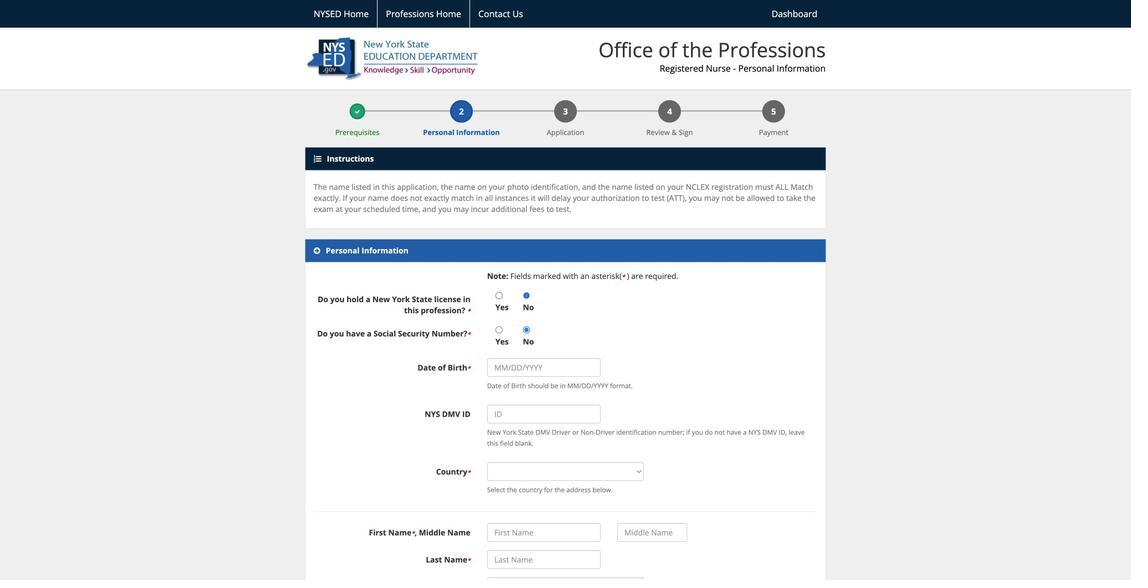 Task type: vqa. For each thing, say whether or not it's contained in the screenshot.
the First Name "text box"
yes



Task type: describe. For each thing, give the bounding box(es) containing it.
Middle Name text field
[[617, 523, 687, 542]]

Address Line 1 text field
[[487, 578, 644, 580]]

ID text field
[[487, 405, 601, 424]]

check image
[[355, 109, 360, 115]]



Task type: locate. For each thing, give the bounding box(es) containing it.
MM/DD/YYYY text field
[[487, 358, 601, 377]]

None radio
[[495, 292, 503, 299], [495, 327, 503, 334], [523, 327, 530, 334], [495, 292, 503, 299], [495, 327, 503, 334], [523, 327, 530, 334]]

None radio
[[523, 292, 530, 299]]

Last Name text field
[[487, 550, 601, 569]]

list ol image
[[314, 155, 321, 163]]

First Name text field
[[487, 523, 601, 542]]

arrow circle right image
[[314, 247, 320, 255]]



